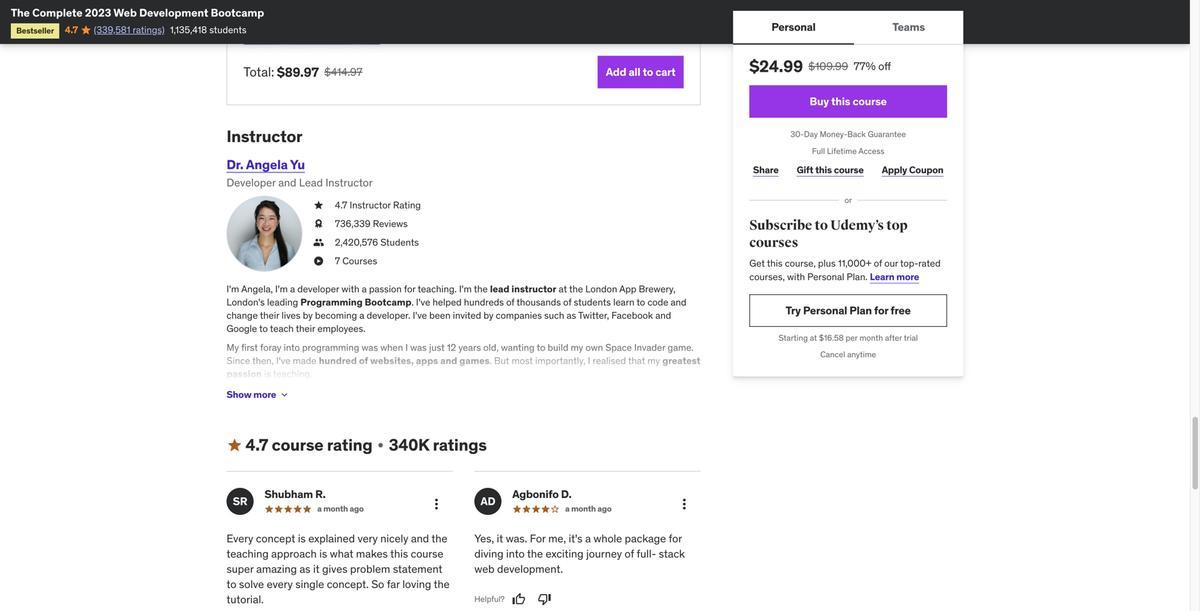 Task type: vqa. For each thing, say whether or not it's contained in the screenshot.
the top i
yes



Task type: locate. For each thing, give the bounding box(es) containing it.
xsmall image left 7
[[313, 255, 324, 268]]

3 i'm from the left
[[459, 283, 472, 295]]

this for get
[[767, 257, 783, 270]]

xsmall image down "is teaching."
[[279, 390, 290, 401]]

1 vertical spatial xsmall image
[[279, 390, 290, 401]]

code
[[647, 296, 668, 308]]

xsmall image
[[313, 217, 324, 231], [279, 390, 290, 401]]

of
[[874, 257, 882, 270], [506, 296, 514, 308], [563, 296, 571, 308], [359, 355, 368, 367], [625, 547, 634, 561]]

0 horizontal spatial their
[[260, 310, 279, 322]]

bootcamp up 1,135,418 students in the top of the page
[[211, 6, 264, 20]]

a month ago
[[317, 504, 364, 514], [565, 504, 612, 514]]

bestseller
[[16, 25, 54, 36]]

greatest passion
[[227, 355, 700, 380]]

bootcamp up "developer."
[[365, 296, 411, 308]]

2 vertical spatial i've
[[276, 355, 290, 367]]

invited
[[453, 310, 481, 322]]

show more button
[[227, 382, 290, 409]]

is up approach
[[298, 532, 306, 546]]

google
[[227, 323, 257, 335]]

concept.
[[327, 578, 369, 591]]

and right nicely
[[411, 532, 429, 546]]

ago up whole
[[597, 504, 612, 514]]

at left $16.58
[[810, 333, 817, 343]]

then,
[[252, 355, 274, 367]]

passion inside greatest passion
[[227, 368, 262, 380]]

wanting
[[501, 342, 535, 354]]

0 vertical spatial more
[[896, 271, 919, 283]]

most
[[512, 355, 533, 367]]

2 horizontal spatial for
[[874, 304, 888, 317]]

2 ago from the left
[[597, 504, 612, 514]]

1 horizontal spatial ago
[[597, 504, 612, 514]]

a
[[290, 283, 295, 295], [362, 283, 367, 295], [359, 310, 364, 322], [317, 504, 322, 514], [565, 504, 570, 514], [585, 532, 591, 546]]

teaching. up helped
[[418, 283, 457, 295]]

to inside every concept is explained very nicely and the teaching approach is what makes this course super amazing as it gives problem statement to solve every single concept. so far loving the tutorial.
[[227, 578, 236, 591]]

hundreds
[[464, 296, 504, 308]]

1 vertical spatial it
[[313, 562, 320, 576]]

1 vertical spatial at
[[810, 333, 817, 343]]

my down invader
[[647, 355, 660, 367]]

with up programming bootcamp
[[341, 283, 359, 295]]

and inside dr. angela yu developer and lead instructor
[[278, 176, 296, 190]]

1 a month ago from the left
[[317, 504, 364, 514]]

1,135,418
[[170, 24, 207, 36]]

.
[[411, 296, 414, 308], [490, 355, 492, 367]]

month down d.
[[571, 504, 596, 514]]

london's
[[227, 296, 265, 308]]

old,
[[483, 342, 499, 354]]

show
[[227, 389, 251, 401]]

0 horizontal spatial it
[[313, 562, 320, 576]]

dr. angela yu link
[[227, 157, 305, 173]]

amazing
[[256, 562, 297, 576]]

a right it's
[[585, 532, 591, 546]]

2 vertical spatial instructor
[[350, 199, 391, 211]]

a up the 'leading'
[[290, 283, 295, 295]]

guarantee
[[868, 129, 906, 140]]

single
[[295, 578, 324, 591]]

i'm up the 'leading'
[[275, 283, 288, 295]]

0 horizontal spatial month
[[323, 504, 348, 514]]

personal
[[772, 20, 816, 34], [807, 271, 844, 283], [803, 304, 847, 317]]

their down lives
[[296, 323, 315, 335]]

xsmall image
[[313, 199, 324, 212], [313, 236, 324, 249], [313, 255, 324, 268], [375, 440, 386, 451]]

ago up very
[[350, 504, 364, 514]]

0 vertical spatial teaching.
[[418, 283, 457, 295]]

was left when at the left
[[362, 342, 378, 354]]

0 horizontal spatial into
[[284, 342, 300, 354]]

buy this course button
[[749, 85, 947, 118]]

for
[[404, 283, 416, 295], [874, 304, 888, 317], [669, 532, 682, 546]]

1 vertical spatial personal
[[807, 271, 844, 283]]

a month ago for r.
[[317, 504, 364, 514]]

0 vertical spatial as
[[567, 310, 576, 322]]

the inside at the london app brewery, london's leading
[[569, 283, 583, 295]]

1 vertical spatial more
[[253, 389, 276, 401]]

web
[[113, 6, 137, 20]]

2 vertical spatial is
[[319, 547, 327, 561]]

0 vertical spatial my
[[571, 342, 583, 354]]

this for gift
[[815, 164, 832, 176]]

this right the gift
[[815, 164, 832, 176]]

1 horizontal spatial was
[[410, 342, 427, 354]]

0 horizontal spatial more
[[253, 389, 276, 401]]

month down r.
[[323, 504, 348, 514]]

0 vertical spatial into
[[284, 342, 300, 354]]

4.7 up 736,339
[[335, 199, 347, 211]]

my inside my first foray into programming was when i was just 12 years old, wanting to build my own space invader game. since then, i've made
[[571, 342, 583, 354]]

the left london at top
[[569, 283, 583, 295]]

to left 'udemy's' on the right top
[[815, 217, 828, 234]]

for left free
[[874, 304, 888, 317]]

i'm up helped
[[459, 283, 472, 295]]

xsmall image left 2,420,576 on the top of page
[[313, 236, 324, 249]]

2 horizontal spatial i'm
[[459, 283, 472, 295]]

the down "for" at bottom
[[527, 547, 543, 561]]

. down 'i'm angela, i'm a developer with a passion for teaching. i'm the lead instructor' on the top
[[411, 296, 414, 308]]

more right show at bottom left
[[253, 389, 276, 401]]

mark review by agbonifo d. as helpful image
[[512, 593, 526, 606]]

2 vertical spatial 4.7
[[245, 435, 268, 455]]

for up stack
[[669, 532, 682, 546]]

0 horizontal spatial 4.7
[[65, 24, 78, 36]]

ago for nicely
[[350, 504, 364, 514]]

add all to cart button
[[598, 56, 684, 88]]

by right lives
[[303, 310, 313, 322]]

to left build
[[537, 342, 545, 354]]

0 vertical spatial passion
[[369, 283, 402, 295]]

full
[[812, 146, 825, 156]]

1 horizontal spatial 4.7
[[245, 435, 268, 455]]

plus
[[818, 257, 836, 270]]

0 vertical spatial bootcamp
[[211, 6, 264, 20]]

i
[[405, 342, 408, 354], [588, 355, 590, 367]]

0 horizontal spatial by
[[303, 310, 313, 322]]

importantly,
[[535, 355, 586, 367]]

ratings)
[[133, 24, 165, 36]]

i'm up the london's
[[227, 283, 239, 295]]

dr.
[[227, 157, 243, 173]]

0 horizontal spatial students
[[209, 24, 247, 36]]

0 horizontal spatial is
[[264, 368, 271, 380]]

4.7 for 4.7
[[65, 24, 78, 36]]

instructor up 736,339 reviews on the left of page
[[350, 199, 391, 211]]

0 horizontal spatial .
[[411, 296, 414, 308]]

2 a month ago from the left
[[565, 504, 612, 514]]

loving
[[402, 578, 431, 591]]

xsmall image for 2,420,576 students
[[313, 236, 324, 249]]

xsmall image left 736,339
[[313, 217, 324, 231]]

at inside starting at $16.58 per month after trial cancel anytime
[[810, 333, 817, 343]]

1 horizontal spatial teaching.
[[418, 283, 457, 295]]

into inside yes, it was. for me, it's a whole package for diving into the exciting journey of  full- stack web development.
[[506, 547, 525, 561]]

sr
[[233, 495, 247, 509]]

show more
[[227, 389, 276, 401]]

developer
[[297, 283, 339, 295]]

a month ago for d.
[[565, 504, 612, 514]]

1 vertical spatial their
[[296, 323, 315, 335]]

courses,
[[749, 271, 785, 283]]

with
[[787, 271, 805, 283], [341, 283, 359, 295]]

2 horizontal spatial 4.7
[[335, 199, 347, 211]]

2 vertical spatial personal
[[803, 304, 847, 317]]

to right all
[[643, 65, 653, 79]]

more inside button
[[253, 389, 276, 401]]

their
[[260, 310, 279, 322], [296, 323, 315, 335]]

0 horizontal spatial at
[[559, 283, 567, 295]]

course up 'back' on the top right of page
[[853, 94, 887, 108]]

1 horizontal spatial xsmall image
[[313, 217, 324, 231]]

at
[[559, 283, 567, 295], [810, 333, 817, 343]]

i'm angela, i'm a developer with a passion for teaching. i'm the lead instructor
[[227, 283, 556, 295]]

and down code
[[655, 310, 671, 322]]

ago
[[350, 504, 364, 514], [597, 504, 612, 514]]

my first foray into programming was when i was just 12 years old, wanting to build my own space invader game. since then, i've made
[[227, 342, 694, 367]]

plan
[[849, 304, 872, 317]]

0 horizontal spatial for
[[404, 283, 416, 295]]

i've up "is teaching."
[[276, 355, 290, 367]]

web
[[474, 562, 494, 576]]

0 vertical spatial personal
[[772, 20, 816, 34]]

1 vertical spatial bootcamp
[[365, 296, 411, 308]]

tab list
[[733, 11, 963, 45]]

2 horizontal spatial is
[[319, 547, 327, 561]]

i've
[[416, 296, 430, 308], [413, 310, 427, 322], [276, 355, 290, 367]]

our
[[884, 257, 898, 270]]

1 vertical spatial students
[[574, 296, 611, 308]]

passion up "developer."
[[369, 283, 402, 295]]

free
[[891, 304, 911, 317]]

since
[[227, 355, 250, 367]]

1 horizontal spatial passion
[[369, 283, 402, 295]]

such
[[544, 310, 564, 322]]

was
[[362, 342, 378, 354], [410, 342, 427, 354]]

0 horizontal spatial ago
[[350, 504, 364, 514]]

it up single
[[313, 562, 320, 576]]

1 horizontal spatial more
[[896, 271, 919, 283]]

this up "courses,"
[[767, 257, 783, 270]]

greatest
[[662, 355, 700, 367]]

my left own
[[571, 342, 583, 354]]

1 horizontal spatial into
[[506, 547, 525, 561]]

month
[[860, 333, 883, 343], [323, 504, 348, 514], [571, 504, 596, 514]]

r.
[[315, 488, 326, 502]]

personal up $16.58
[[803, 304, 847, 317]]

students up twitter,
[[574, 296, 611, 308]]

by down hundreds
[[484, 310, 493, 322]]

at inside at the london app brewery, london's leading
[[559, 283, 567, 295]]

of left our
[[874, 257, 882, 270]]

personal down plus
[[807, 271, 844, 283]]

a down programming bootcamp
[[359, 310, 364, 322]]

is down explained
[[319, 547, 327, 561]]

course up shubham r.
[[272, 435, 323, 455]]

1 horizontal spatial for
[[669, 532, 682, 546]]

ago for it's
[[597, 504, 612, 514]]

0 horizontal spatial a month ago
[[317, 504, 364, 514]]

1 horizontal spatial with
[[787, 271, 805, 283]]

month for yes, it was. for me, it's a whole package for diving into the exciting journey of  full- stack web development.
[[571, 504, 596, 514]]

instructor up 4.7 instructor rating
[[325, 176, 373, 190]]

into
[[284, 342, 300, 354], [506, 547, 525, 561]]

into down was.
[[506, 547, 525, 561]]

with down course,
[[787, 271, 805, 283]]

at up thousands
[[559, 283, 567, 295]]

coupon
[[909, 164, 943, 176]]

students right 1,135,418
[[209, 24, 247, 36]]

to left 'teach'
[[259, 323, 268, 335]]

a inside yes, it was. for me, it's a whole package for diving into the exciting journey of  full- stack web development.
[[585, 532, 591, 546]]

students inside . i've helped hundreds of thousands of students learn to code and change their lives by becoming a developer. i've been invited by companies such as twitter, facebook and google to teach their employees.
[[574, 296, 611, 308]]

1 horizontal spatial students
[[574, 296, 611, 308]]

a month ago down r.
[[317, 504, 364, 514]]

change
[[227, 310, 258, 322]]

. left the but
[[490, 355, 492, 367]]

dr. angela yu image
[[227, 196, 302, 272]]

app
[[619, 283, 636, 295]]

of up companies on the bottom left
[[506, 296, 514, 308]]

0 vertical spatial at
[[559, 283, 567, 295]]

4.7
[[65, 24, 78, 36], [335, 199, 347, 211], [245, 435, 268, 455]]

gives
[[322, 562, 348, 576]]

i down own
[[588, 355, 590, 367]]

it right yes,
[[497, 532, 503, 546]]

1 vertical spatial passion
[[227, 368, 262, 380]]

the
[[11, 6, 30, 20]]

students
[[209, 24, 247, 36], [574, 296, 611, 308]]

own
[[586, 342, 603, 354]]

of left full-
[[625, 547, 634, 561]]

1 horizontal spatial by
[[484, 310, 493, 322]]

1 vertical spatial instructor
[[325, 176, 373, 190]]

1 vertical spatial teaching.
[[273, 368, 312, 380]]

0 horizontal spatial as
[[299, 562, 310, 576]]

i right when at the left
[[405, 342, 408, 354]]

4.7 right medium image
[[245, 435, 268, 455]]

course up statement
[[411, 547, 443, 561]]

as inside . i've helped hundreds of thousands of students learn to code and change their lives by becoming a developer. i've been invited by companies such as twitter, facebook and google to teach their employees.
[[567, 310, 576, 322]]

learn
[[870, 271, 894, 283]]

this inside 'get this course, plus 11,000+ of our top-rated courses, with personal plan.'
[[767, 257, 783, 270]]

1 horizontal spatial .
[[490, 355, 492, 367]]

ad
[[480, 495, 495, 509]]

1 horizontal spatial as
[[567, 310, 576, 322]]

this right buy
[[831, 94, 850, 108]]

1 ago from the left
[[350, 504, 364, 514]]

4.7 for 4.7 course rating
[[245, 435, 268, 455]]

0 horizontal spatial i'm
[[227, 283, 239, 295]]

this for buy
[[831, 94, 850, 108]]

0 horizontal spatial xsmall image
[[279, 390, 290, 401]]

1 by from the left
[[303, 310, 313, 322]]

0 vertical spatial for
[[404, 283, 416, 295]]

1 was from the left
[[362, 342, 378, 354]]

their up 'teach'
[[260, 310, 279, 322]]

2 horizontal spatial month
[[860, 333, 883, 343]]

so
[[371, 578, 384, 591]]

4.7 for 4.7 instructor rating
[[335, 199, 347, 211]]

to down super
[[227, 578, 236, 591]]

subscribe
[[749, 217, 812, 234]]

teams
[[892, 20, 925, 34]]

is down then,
[[264, 368, 271, 380]]

0 vertical spatial 4.7
[[65, 24, 78, 36]]

rating
[[393, 199, 421, 211]]

into up made
[[284, 342, 300, 354]]

as right such
[[567, 310, 576, 322]]

share button
[[749, 157, 782, 184]]

0 vertical spatial it
[[497, 532, 503, 546]]

0 horizontal spatial my
[[571, 342, 583, 354]]

i've up been
[[416, 296, 430, 308]]

additional actions for review by shubham r. image
[[428, 497, 445, 513]]

0 vertical spatial .
[[411, 296, 414, 308]]

for up "developer."
[[404, 283, 416, 295]]

1 vertical spatial .
[[490, 355, 492, 367]]

0 vertical spatial xsmall image
[[313, 217, 324, 231]]

more down the top-
[[896, 271, 919, 283]]

0 horizontal spatial was
[[362, 342, 378, 354]]

this down nicely
[[390, 547, 408, 561]]

1 vertical spatial my
[[647, 355, 660, 367]]

1 horizontal spatial month
[[571, 504, 596, 514]]

1 vertical spatial 4.7
[[335, 199, 347, 211]]

instructor up dr. angela yu link
[[227, 126, 302, 147]]

was up apps
[[410, 342, 427, 354]]

77%
[[854, 59, 876, 73]]

1 vertical spatial i
[[588, 355, 590, 367]]

and right code
[[671, 296, 686, 308]]

a month ago down d.
[[565, 504, 612, 514]]

anytime
[[847, 350, 876, 360]]

1 horizontal spatial it
[[497, 532, 503, 546]]

xsmall image down lead
[[313, 199, 324, 212]]

passion down since
[[227, 368, 262, 380]]

websites,
[[370, 355, 414, 367]]

udemy's
[[830, 217, 884, 234]]

and down 12 at the bottom left
[[440, 355, 457, 367]]

0 vertical spatial i
[[405, 342, 408, 354]]

personal up $24.99 at the right of the page
[[772, 20, 816, 34]]

1 horizontal spatial at
[[810, 333, 817, 343]]

passion
[[369, 283, 402, 295], [227, 368, 262, 380]]

developer
[[227, 176, 276, 190]]

to up facebook
[[637, 296, 645, 308]]

add
[[606, 65, 626, 79]]

1 horizontal spatial i
[[588, 355, 590, 367]]

1 vertical spatial into
[[506, 547, 525, 561]]

instructor inside dr. angela yu developer and lead instructor
[[325, 176, 373, 190]]

4.7 down complete
[[65, 24, 78, 36]]

when
[[380, 342, 403, 354]]

1 horizontal spatial their
[[296, 323, 315, 335]]

this inside buy this course button
[[831, 94, 850, 108]]

i've left been
[[413, 310, 427, 322]]

xsmall image for 4.7 instructor rating
[[313, 199, 324, 212]]

0 horizontal spatial passion
[[227, 368, 262, 380]]

$414.97
[[324, 65, 363, 79]]

this inside gift this course link
[[815, 164, 832, 176]]

2 vertical spatial for
[[669, 532, 682, 546]]

foray
[[260, 342, 281, 354]]

1 horizontal spatial i'm
[[275, 283, 288, 295]]

1 vertical spatial as
[[299, 562, 310, 576]]

teaching. down made
[[273, 368, 312, 380]]

2,420,576
[[335, 236, 378, 249]]

0 horizontal spatial i
[[405, 342, 408, 354]]

1 horizontal spatial a month ago
[[565, 504, 612, 514]]

and down yu
[[278, 176, 296, 190]]

0 vertical spatial their
[[260, 310, 279, 322]]

1 horizontal spatial is
[[298, 532, 306, 546]]

month up the 'anytime'
[[860, 333, 883, 343]]



Task type: describe. For each thing, give the bounding box(es) containing it.
0 vertical spatial students
[[209, 24, 247, 36]]

month inside starting at $16.58 per month after trial cancel anytime
[[860, 333, 883, 343]]

2023
[[85, 6, 111, 20]]

exciting
[[546, 547, 584, 561]]

12
[[447, 342, 456, 354]]

but
[[494, 355, 509, 367]]

0 vertical spatial is
[[264, 368, 271, 380]]

0 vertical spatial instructor
[[227, 126, 302, 147]]

courses
[[342, 255, 377, 267]]

a down r.
[[317, 504, 322, 514]]

gift this course link
[[793, 157, 867, 184]]

$109.99
[[808, 59, 848, 73]]

shubham r.
[[264, 488, 326, 502]]

it inside every concept is explained very nicely and the teaching approach is what makes this course super amazing as it gives problem statement to solve every single concept. so far loving the tutorial.
[[313, 562, 320, 576]]

1 i'm from the left
[[227, 283, 239, 295]]

what
[[330, 547, 353, 561]]

medium image
[[227, 437, 243, 454]]

the right loving
[[434, 578, 450, 591]]

thousands
[[517, 296, 561, 308]]

twitter,
[[578, 310, 609, 322]]

complete
[[32, 6, 83, 20]]

been
[[429, 310, 451, 322]]

. inside . i've helped hundreds of thousands of students learn to code and change their lives by becoming a developer. i've been invited by companies such as twitter, facebook and google to teach their employees.
[[411, 296, 414, 308]]

me,
[[548, 532, 566, 546]]

0 horizontal spatial teaching.
[[273, 368, 312, 380]]

2 was from the left
[[410, 342, 427, 354]]

of right the hundred
[[359, 355, 368, 367]]

brewery,
[[639, 283, 675, 295]]

whole
[[593, 532, 622, 546]]

apps
[[416, 355, 438, 367]]

xsmall image for 7 courses
[[313, 255, 324, 268]]

1 horizontal spatial my
[[647, 355, 660, 367]]

invader
[[634, 342, 665, 354]]

made
[[293, 355, 316, 367]]

lead
[[490, 283, 509, 295]]

reviews
[[373, 218, 408, 230]]

as inside every concept is explained very nicely and the teaching approach is what makes this course super amazing as it gives problem statement to solve every single concept. so far loving the tutorial.
[[299, 562, 310, 576]]

helped
[[433, 296, 462, 308]]

additional actions for review by agbonifo d. image
[[676, 497, 692, 513]]

of inside yes, it was. for me, it's a whole package for diving into the exciting journey of  full- stack web development.
[[625, 547, 634, 561]]

11,000+
[[838, 257, 872, 270]]

30-day money-back guarantee full lifetime access
[[791, 129, 906, 156]]

first
[[241, 342, 258, 354]]

0 horizontal spatial with
[[341, 283, 359, 295]]

add all to cart
[[606, 65, 676, 79]]

share
[[753, 164, 779, 176]]

programming
[[300, 296, 363, 308]]

$89.97
[[277, 64, 319, 80]]

to inside my first foray into programming was when i was just 12 years old, wanting to build my own space invader game. since then, i've made
[[537, 342, 545, 354]]

subscribe to udemy's top courses
[[749, 217, 908, 251]]

2 i'm from the left
[[275, 283, 288, 295]]

and inside every concept is explained very nicely and the teaching approach is what makes this course super amazing as it gives problem statement to solve every single concept. so far loving the tutorial.
[[411, 532, 429, 546]]

7
[[335, 255, 340, 267]]

development
[[139, 6, 208, 20]]

access
[[858, 146, 884, 156]]

every
[[267, 578, 293, 591]]

super
[[227, 562, 254, 576]]

angela
[[246, 157, 288, 173]]

month for every concept is explained very nicely and the teaching approach is what makes this course super amazing as it gives problem statement to solve every single concept. so far loving the tutorial.
[[323, 504, 348, 514]]

this inside every concept is explained very nicely and the teaching approach is what makes this course super amazing as it gives problem statement to solve every single concept. so far loving the tutorial.
[[390, 547, 408, 561]]

personal inside 'get this course, plus 11,000+ of our top-rated courses, with personal plan.'
[[807, 271, 844, 283]]

a inside . i've helped hundreds of thousands of students learn to code and change their lives by becoming a developer. i've been invited by companies such as twitter, facebook and google to teach their employees.
[[359, 310, 364, 322]]

tab list containing personal
[[733, 11, 963, 45]]

trial
[[904, 333, 918, 343]]

more for learn more
[[896, 271, 919, 283]]

course inside every concept is explained very nicely and the teaching approach is what makes this course super amazing as it gives problem statement to solve every single concept. so far loving the tutorial.
[[411, 547, 443, 561]]

ratings
[[433, 435, 487, 455]]

for inside yes, it was. for me, it's a whole package for diving into the exciting journey of  full- stack web development.
[[669, 532, 682, 546]]

rating
[[327, 435, 372, 455]]

agbonifo d.
[[512, 488, 572, 502]]

total: $89.97 $414.97
[[243, 64, 363, 80]]

it inside yes, it was. for me, it's a whole package for diving into the exciting journey of  full- stack web development.
[[497, 532, 503, 546]]

the down the additional actions for review by shubham r. icon
[[431, 532, 447, 546]]

lead
[[299, 176, 323, 190]]

into inside my first foray into programming was when i was just 12 years old, wanting to build my own space invader game. since then, i've made
[[284, 342, 300, 354]]

1 vertical spatial i've
[[413, 310, 427, 322]]

with inside 'get this course, plus 11,000+ of our top-rated courses, with personal plan.'
[[787, 271, 805, 283]]

personal inside button
[[772, 20, 816, 34]]

2 by from the left
[[484, 310, 493, 322]]

a up programming bootcamp
[[362, 283, 367, 295]]

course inside button
[[853, 94, 887, 108]]

every concept is explained very nicely and the teaching approach is what makes this course super amazing as it gives problem statement to solve every single concept. so far loving the tutorial.
[[227, 532, 450, 607]]

companies
[[496, 310, 542, 322]]

years
[[458, 342, 481, 354]]

of up such
[[563, 296, 571, 308]]

package
[[625, 532, 666, 546]]

developer.
[[367, 310, 410, 322]]

starting
[[779, 333, 808, 343]]

my
[[227, 342, 239, 354]]

development.
[[497, 562, 563, 576]]

rated
[[918, 257, 941, 270]]

money-
[[820, 129, 847, 140]]

journey
[[586, 547, 622, 561]]

lifetime
[[827, 146, 857, 156]]

facebook
[[611, 310, 653, 322]]

for
[[530, 532, 546, 546]]

or
[[844, 195, 852, 206]]

problem
[[350, 562, 390, 576]]

statement
[[393, 562, 442, 576]]

of inside 'get this course, plus 11,000+ of our top-rated courses, with personal plan.'
[[874, 257, 882, 270]]

xsmall image left the 340k
[[375, 440, 386, 451]]

try personal plan for free link
[[749, 295, 947, 327]]

0 horizontal spatial bootcamp
[[211, 6, 264, 20]]

736,339
[[335, 218, 371, 230]]

a down d.
[[565, 504, 570, 514]]

d.
[[561, 488, 572, 502]]

apply
[[882, 164, 907, 176]]

is teaching.
[[262, 368, 312, 380]]

xsmall image inside "show more" button
[[279, 390, 290, 401]]

4.7 instructor rating
[[335, 199, 421, 211]]

buy
[[810, 94, 829, 108]]

to inside 'subscribe to udemy's top courses'
[[815, 217, 828, 234]]

0 vertical spatial i've
[[416, 296, 430, 308]]

the inside yes, it was. for me, it's a whole package for diving into the exciting journey of  full- stack web development.
[[527, 547, 543, 561]]

mark review by agbonifo d. as unhelpful image
[[538, 593, 551, 606]]

1 vertical spatial for
[[874, 304, 888, 317]]

course down lifetime
[[834, 164, 864, 176]]

hundred of websites, apps and games . but most importantly, i realised that my
[[319, 355, 662, 367]]

it's
[[569, 532, 583, 546]]

learn
[[613, 296, 634, 308]]

programming
[[302, 342, 359, 354]]

try personal plan for free
[[786, 304, 911, 317]]

top
[[886, 217, 908, 234]]

1 vertical spatial is
[[298, 532, 306, 546]]

cancel
[[820, 350, 845, 360]]

realised
[[593, 355, 626, 367]]

shubham
[[264, 488, 313, 502]]

1 horizontal spatial bootcamp
[[365, 296, 411, 308]]

i inside my first foray into programming was when i was just 12 years old, wanting to build my own space invader game. since then, i've made
[[405, 342, 408, 354]]

space
[[605, 342, 632, 354]]

that
[[628, 355, 645, 367]]

to inside button
[[643, 65, 653, 79]]

get
[[749, 257, 765, 270]]

just
[[429, 342, 445, 354]]

more for show more
[[253, 389, 276, 401]]

students
[[380, 236, 419, 249]]

the up hundreds
[[474, 283, 488, 295]]

i've inside my first foray into programming was when i was just 12 years old, wanting to build my own space invader game. since then, i've made
[[276, 355, 290, 367]]

games
[[459, 355, 490, 367]]

personal button
[[733, 11, 854, 43]]



